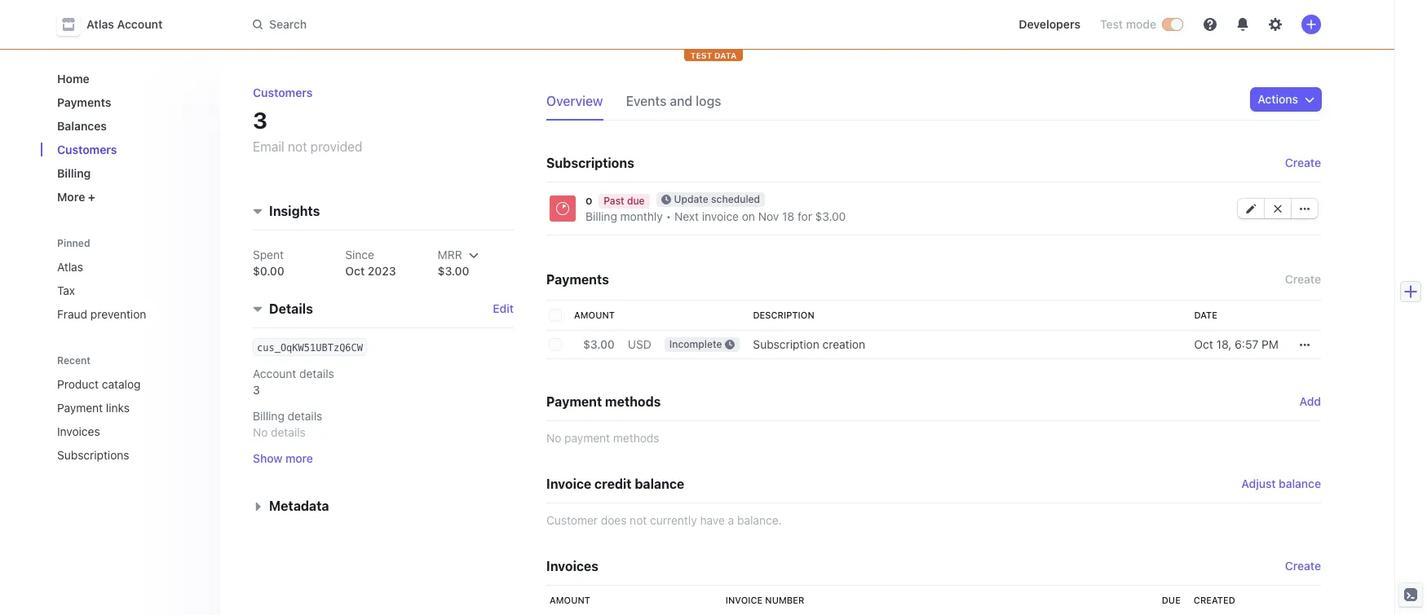 Task type: describe. For each thing, give the bounding box(es) containing it.
product catalog
[[57, 378, 141, 392]]

metadata button
[[246, 491, 329, 517]]

Search text field
[[243, 9, 703, 40]]

events
[[626, 94, 667, 109]]

created
[[1194, 596, 1236, 606]]

notifications image
[[1237, 18, 1250, 31]]

tax link
[[51, 277, 207, 304]]

billing for billing
[[57, 166, 91, 180]]

6:57
[[1235, 338, 1259, 352]]

help image
[[1204, 18, 1217, 31]]

nov
[[759, 210, 779, 224]]

invoice number
[[726, 596, 805, 606]]

$3.00 inside list
[[816, 210, 846, 224]]

recent
[[57, 355, 91, 367]]

past due
[[604, 195, 645, 207]]

show
[[253, 452, 283, 466]]

core navigation links element
[[51, 65, 207, 210]]

settings image
[[1269, 18, 1283, 31]]

atlas account button
[[57, 13, 179, 36]]

payment links link
[[51, 395, 184, 422]]

actions
[[1258, 92, 1299, 106]]

oct inside since oct 2023
[[345, 265, 365, 279]]

mode
[[1126, 17, 1157, 31]]

due
[[1162, 596, 1181, 606]]

date
[[1195, 310, 1218, 321]]

3 create from the top
[[1286, 560, 1322, 574]]

test
[[691, 51, 712, 60]]

invoice for invoice credit balance
[[547, 477, 592, 492]]

mrr
[[438, 248, 462, 262]]

update scheduled
[[674, 193, 760, 206]]

edit
[[493, 302, 514, 316]]

customers for customers 3 email not provided
[[253, 86, 313, 100]]

more
[[57, 190, 85, 204]]

email
[[253, 140, 284, 154]]

does
[[601, 514, 627, 528]]

customers 3 email not provided
[[253, 86, 363, 154]]

data
[[715, 51, 737, 60]]

fraud prevention link
[[51, 301, 207, 328]]

since oct 2023
[[345, 248, 396, 279]]

update
[[674, 193, 709, 206]]

svg image inside actions popup button
[[1305, 95, 1315, 104]]

invoice credit balance
[[547, 477, 685, 492]]

atlas account
[[86, 17, 163, 31]]

account inside account details 3 billing details no details
[[253, 368, 296, 381]]

actions button
[[1252, 88, 1322, 111]]

1 horizontal spatial subscriptions
[[547, 156, 635, 171]]

balance inside adjust balance button
[[1279, 477, 1322, 491]]

no inside account details 3 billing details no details
[[253, 426, 268, 440]]

list containing o
[[537, 183, 1322, 239]]

subscription
[[753, 338, 820, 352]]

subscription creation link
[[747, 330, 1188, 360]]

adjust balance button
[[1242, 476, 1322, 493]]

pinned element
[[51, 254, 207, 328]]

oct 18, 6:57 pm link
[[1188, 330, 1286, 360]]

subscription creation
[[753, 338, 866, 352]]

customers for customers
[[57, 143, 117, 157]]

oct 18, 6:57 pm
[[1195, 338, 1279, 352]]

•
[[666, 210, 672, 224]]

catalog
[[102, 378, 141, 392]]

events and logs
[[626, 94, 722, 109]]

details button
[[246, 293, 313, 319]]

1 vertical spatial invoices
[[547, 560, 599, 574]]

18
[[782, 210, 795, 224]]

more +
[[57, 190, 95, 204]]

spent $0.00
[[253, 248, 285, 279]]

create button for subscriptions
[[1286, 155, 1322, 171]]

test mode
[[1101, 17, 1157, 31]]

0 vertical spatial methods
[[605, 395, 661, 410]]

o
[[586, 193, 593, 207]]

1 horizontal spatial payments
[[547, 272, 609, 287]]

adjust balance
[[1242, 477, 1322, 491]]

invoice
[[702, 210, 739, 224]]

no payment methods
[[547, 432, 660, 445]]

cus_oqkw51ubtzq6cw button
[[257, 340, 363, 356]]

account inside button
[[117, 17, 163, 31]]

add button
[[1300, 394, 1322, 410]]

billing link
[[51, 160, 207, 187]]

past
[[604, 195, 625, 207]]

0 vertical spatial details
[[300, 368, 334, 381]]

$0.00
[[253, 265, 285, 279]]

0 vertical spatial customers link
[[253, 86, 313, 100]]

home
[[57, 72, 89, 86]]

details
[[269, 302, 313, 317]]

create button for payments
[[1286, 268, 1322, 291]]

incomplete
[[670, 339, 722, 351]]

subscriptions inside recent element
[[57, 449, 129, 463]]

not inside customers 3 email not provided
[[288, 140, 307, 154]]

home link
[[51, 65, 207, 92]]

atlas for atlas account
[[86, 17, 114, 31]]

have
[[700, 514, 725, 528]]

customer
[[547, 514, 598, 528]]

account details 3 billing details no details
[[253, 368, 334, 440]]

create link
[[1286, 559, 1322, 575]]

next
[[675, 210, 699, 224]]

incomplete link
[[658, 330, 747, 360]]

billing inside account details 3 billing details no details
[[253, 410, 285, 424]]



Task type: vqa. For each thing, say whether or not it's contained in the screenshot.
Connect
no



Task type: locate. For each thing, give the bounding box(es) containing it.
subscriptions link
[[51, 442, 184, 469]]

usd
[[628, 338, 652, 352]]

no
[[253, 426, 268, 440], [547, 432, 562, 445]]

tab list
[[547, 88, 744, 121]]

billing up show
[[253, 410, 285, 424]]

0 horizontal spatial account
[[117, 17, 163, 31]]

pinned
[[57, 237, 90, 250]]

credit
[[595, 477, 632, 492]]

payment up payment
[[547, 395, 602, 410]]

insights button
[[246, 195, 320, 221]]

not right does
[[630, 514, 647, 528]]

2 vertical spatial create
[[1286, 560, 1322, 574]]

0 vertical spatial create button
[[1286, 155, 1322, 171]]

pinned navigation links element
[[51, 230, 210, 328]]

1 vertical spatial details
[[288, 410, 323, 424]]

1 horizontal spatial $3.00
[[583, 338, 615, 352]]

for
[[798, 210, 813, 224]]

1 vertical spatial subscriptions
[[57, 449, 129, 463]]

0 vertical spatial 3
[[253, 107, 268, 134]]

payment for payment methods
[[547, 395, 602, 410]]

1 vertical spatial not
[[630, 514, 647, 528]]

payment methods
[[547, 395, 661, 410]]

invoices down customer
[[547, 560, 599, 574]]

0 vertical spatial customers
[[253, 86, 313, 100]]

1 vertical spatial methods
[[613, 432, 660, 445]]

+
[[88, 190, 95, 204]]

oct inside oct 18, 6:57 pm link
[[1195, 338, 1214, 352]]

2 create from the top
[[1286, 272, 1322, 286]]

show more button
[[253, 452, 313, 468]]

test
[[1101, 17, 1123, 31]]

payments inside core navigation links element
[[57, 95, 111, 109]]

balance
[[635, 477, 685, 492], [1279, 477, 1322, 491]]

1 vertical spatial customers
[[57, 143, 117, 157]]

Search search field
[[243, 9, 703, 40]]

search
[[269, 17, 307, 31]]

1 horizontal spatial invoices
[[547, 560, 599, 574]]

invoice for invoice number
[[726, 596, 763, 606]]

payment inside recent element
[[57, 401, 103, 415]]

2 create button from the top
[[1286, 268, 1322, 291]]

1 horizontal spatial oct
[[1195, 338, 1214, 352]]

1 create button from the top
[[1286, 155, 1322, 171]]

0 vertical spatial invoice
[[547, 477, 592, 492]]

3 inside account details 3 billing details no details
[[253, 384, 260, 398]]

0 vertical spatial invoices
[[57, 425, 100, 439]]

1 horizontal spatial payment
[[547, 395, 602, 410]]

add
[[1300, 395, 1322, 409]]

2 balance from the left
[[1279, 477, 1322, 491]]

customers link
[[253, 86, 313, 100], [51, 136, 207, 163]]

scheduled
[[712, 193, 760, 206]]

1 vertical spatial account
[[253, 368, 296, 381]]

account down cus_oqkw51ubtzq6cw
[[253, 368, 296, 381]]

atlas inside pinned element
[[57, 260, 83, 274]]

atlas down "pinned"
[[57, 260, 83, 274]]

invoices link
[[51, 419, 184, 445]]

0 horizontal spatial payment
[[57, 401, 103, 415]]

no up show
[[253, 426, 268, 440]]

atlas inside button
[[86, 17, 114, 31]]

2023
[[368, 265, 396, 279]]

$3.00 down "mrr"
[[438, 265, 469, 279]]

0 horizontal spatial invoice
[[547, 477, 592, 492]]

0 horizontal spatial oct
[[345, 265, 365, 279]]

details down cus_oqkw51ubtzq6cw
[[300, 368, 334, 381]]

1 vertical spatial svg image
[[1300, 204, 1310, 214]]

provided
[[311, 140, 363, 154]]

billing monthly • next invoice on nov 18 for $3.00
[[586, 210, 846, 224]]

overview
[[547, 94, 603, 109]]

since
[[345, 248, 374, 262]]

balance.
[[738, 514, 782, 528]]

2 horizontal spatial $3.00
[[816, 210, 846, 224]]

18,
[[1217, 338, 1232, 352]]

1 vertical spatial create button
[[1286, 268, 1322, 291]]

$3.00 right for
[[816, 210, 846, 224]]

1 vertical spatial invoice
[[726, 596, 763, 606]]

2 vertical spatial details
[[271, 426, 306, 440]]

tab list containing overview
[[547, 88, 744, 121]]

create for subscriptions
[[1286, 156, 1322, 170]]

create for payments
[[1286, 272, 1322, 286]]

invoices inside recent element
[[57, 425, 100, 439]]

customers inside customers 3 email not provided
[[253, 86, 313, 100]]

0 horizontal spatial not
[[288, 140, 307, 154]]

3 down cus_oqkw51ubtzq6cw
[[253, 384, 260, 398]]

creation
[[823, 338, 866, 352]]

details
[[300, 368, 334, 381], [288, 410, 323, 424], [271, 426, 306, 440]]

1 vertical spatial customers link
[[51, 136, 207, 163]]

payment for payment links
[[57, 401, 103, 415]]

0 vertical spatial subscriptions
[[547, 156, 635, 171]]

customers up email
[[253, 86, 313, 100]]

0 horizontal spatial subscriptions
[[57, 449, 129, 463]]

developers link
[[1013, 11, 1088, 38]]

customers link up email
[[253, 86, 313, 100]]

invoice left number
[[726, 596, 763, 606]]

customers down balances
[[57, 143, 117, 157]]

1 vertical spatial 3
[[253, 384, 260, 398]]

0 vertical spatial $3.00
[[816, 210, 846, 224]]

events and logs button
[[626, 88, 731, 121]]

account
[[117, 17, 163, 31], [253, 368, 296, 381]]

description
[[753, 310, 815, 321]]

amount down customer
[[550, 596, 591, 606]]

atlas for atlas
[[57, 260, 83, 274]]

1 vertical spatial $3.00
[[438, 265, 469, 279]]

links
[[106, 401, 130, 415]]

1 vertical spatial billing
[[586, 210, 617, 224]]

1 create from the top
[[1286, 156, 1322, 170]]

0 horizontal spatial no
[[253, 426, 268, 440]]

payments up balances
[[57, 95, 111, 109]]

payment down product
[[57, 401, 103, 415]]

0 vertical spatial create
[[1286, 156, 1322, 170]]

on
[[742, 210, 755, 224]]

1 horizontal spatial balance
[[1279, 477, 1322, 491]]

1 horizontal spatial not
[[630, 514, 647, 528]]

1 vertical spatial atlas
[[57, 260, 83, 274]]

0 horizontal spatial invoices
[[57, 425, 100, 439]]

payment
[[547, 395, 602, 410], [57, 401, 103, 415]]

1 vertical spatial payments
[[547, 272, 609, 287]]

0 vertical spatial svg image
[[1305, 95, 1315, 104]]

2 3 from the top
[[253, 384, 260, 398]]

test data
[[691, 51, 737, 60]]

svg image
[[1247, 204, 1256, 214], [1274, 204, 1283, 214], [1300, 204, 1310, 214], [1300, 341, 1310, 350]]

billing for billing monthly • next invoice on nov 18 for $3.00
[[586, 210, 617, 224]]

product
[[57, 378, 99, 392]]

1 horizontal spatial no
[[547, 432, 562, 445]]

edit button
[[493, 301, 514, 318]]

customers
[[253, 86, 313, 100], [57, 143, 117, 157]]

more
[[286, 452, 313, 466]]

a
[[728, 514, 734, 528]]

0 vertical spatial atlas
[[86, 17, 114, 31]]

billing
[[57, 166, 91, 180], [586, 210, 617, 224], [253, 410, 285, 424]]

0 horizontal spatial customers link
[[51, 136, 207, 163]]

prevention
[[90, 308, 146, 321]]

0 horizontal spatial $3.00
[[438, 265, 469, 279]]

fraud prevention
[[57, 308, 146, 321]]

3 inside customers 3 email not provided
[[253, 107, 268, 134]]

monthly
[[621, 210, 663, 224]]

no left payment
[[547, 432, 562, 445]]

methods up no payment methods
[[605, 395, 661, 410]]

1 vertical spatial create
[[1286, 272, 1322, 286]]

1 horizontal spatial invoice
[[726, 596, 763, 606]]

fraud
[[57, 308, 87, 321]]

billing down "past"
[[586, 210, 617, 224]]

0 vertical spatial not
[[288, 140, 307, 154]]

usd link
[[622, 330, 658, 360]]

atlas link
[[51, 254, 207, 281]]

amount
[[574, 310, 615, 321], [550, 596, 591, 606]]

1 horizontal spatial customers
[[253, 86, 313, 100]]

billing inside billing link
[[57, 166, 91, 180]]

methods
[[605, 395, 661, 410], [613, 432, 660, 445]]

customers link down payments link
[[51, 136, 207, 163]]

cus_oqkw51ubtzq6cw
[[257, 343, 363, 354]]

1 horizontal spatial account
[[253, 368, 296, 381]]

oct left 18,
[[1195, 338, 1214, 352]]

2 vertical spatial $3.00
[[583, 338, 615, 352]]

details up show more on the bottom of the page
[[271, 426, 306, 440]]

0 vertical spatial amount
[[574, 310, 615, 321]]

0 vertical spatial billing
[[57, 166, 91, 180]]

details up more
[[288, 410, 323, 424]]

$3.00 left usd
[[583, 338, 615, 352]]

metadata
[[269, 500, 329, 514]]

$3.00
[[816, 210, 846, 224], [438, 265, 469, 279], [583, 338, 615, 352]]

methods down payment methods
[[613, 432, 660, 445]]

not right email
[[288, 140, 307, 154]]

billing up more +
[[57, 166, 91, 180]]

3 up email
[[253, 107, 268, 134]]

1 horizontal spatial customers link
[[253, 86, 313, 100]]

1 balance from the left
[[635, 477, 685, 492]]

1 vertical spatial oct
[[1195, 338, 1214, 352]]

show more
[[253, 452, 313, 466]]

atlas up home
[[86, 17, 114, 31]]

product catalog link
[[51, 371, 184, 398]]

balances
[[57, 119, 107, 133]]

recent navigation links element
[[41, 348, 220, 469]]

2 horizontal spatial billing
[[586, 210, 617, 224]]

payments
[[57, 95, 111, 109], [547, 272, 609, 287]]

1 vertical spatial amount
[[550, 596, 591, 606]]

0 vertical spatial oct
[[345, 265, 365, 279]]

payment
[[565, 432, 610, 445]]

list
[[537, 183, 1322, 239]]

amount up $3.00 link
[[574, 310, 615, 321]]

balances link
[[51, 113, 207, 140]]

developers
[[1019, 17, 1081, 31]]

invoice up customer
[[547, 477, 592, 492]]

subscriptions down invoices link
[[57, 449, 129, 463]]

1 horizontal spatial billing
[[253, 410, 285, 424]]

2 vertical spatial billing
[[253, 410, 285, 424]]

customer does not currently have a balance.
[[547, 514, 782, 528]]

invoices down the payment links
[[57, 425, 100, 439]]

0 horizontal spatial customers
[[57, 143, 117, 157]]

invoice
[[547, 477, 592, 492], [726, 596, 763, 606]]

oct down since
[[345, 265, 365, 279]]

balance right the adjust
[[1279, 477, 1322, 491]]

subscriptions up o
[[547, 156, 635, 171]]

subscriptions
[[547, 156, 635, 171], [57, 449, 129, 463]]

0 horizontal spatial balance
[[635, 477, 685, 492]]

0 horizontal spatial atlas
[[57, 260, 83, 274]]

payment links
[[57, 401, 130, 415]]

balance up customer does not currently have a balance.
[[635, 477, 685, 492]]

recent element
[[41, 371, 220, 469]]

payments up $3.00 link
[[547, 272, 609, 287]]

number
[[766, 596, 805, 606]]

customers inside core navigation links element
[[57, 143, 117, 157]]

insights
[[269, 204, 320, 219]]

account up home 'link'
[[117, 17, 163, 31]]

0 horizontal spatial billing
[[57, 166, 91, 180]]

and
[[670, 94, 693, 109]]

tax
[[57, 284, 75, 298]]

1 3 from the top
[[253, 107, 268, 134]]

0 horizontal spatial payments
[[57, 95, 111, 109]]

0 vertical spatial account
[[117, 17, 163, 31]]

payments link
[[51, 89, 207, 116]]

0 vertical spatial payments
[[57, 95, 111, 109]]

currently
[[650, 514, 697, 528]]

svg image
[[1305, 95, 1315, 104], [1300, 204, 1310, 214]]

1 horizontal spatial atlas
[[86, 17, 114, 31]]



